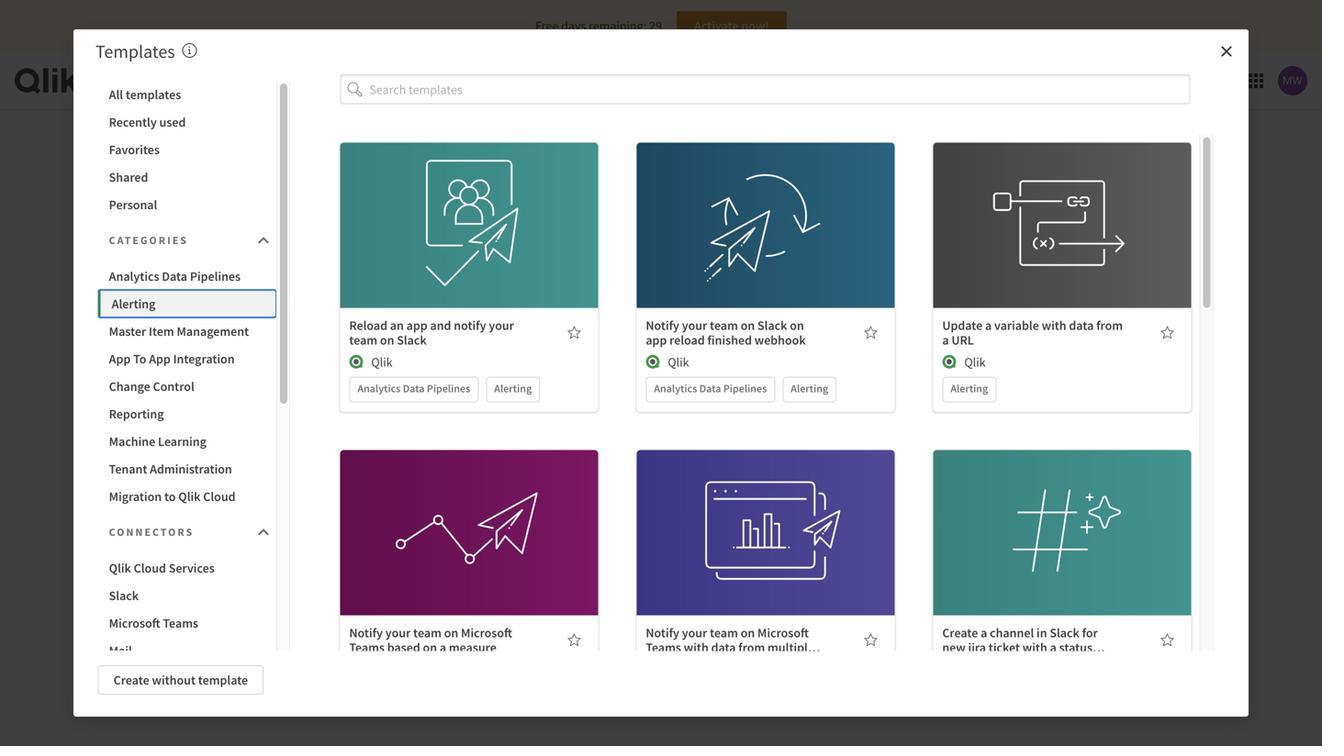 Task type: locate. For each thing, give the bounding box(es) containing it.
details button for notify your team on slack on app reload finished webhook
[[708, 231, 823, 260]]

alerting
[[112, 296, 156, 312], [494, 382, 532, 396], [791, 382, 828, 396], [951, 382, 988, 396]]

for
[[1082, 625, 1098, 641]]

qlik for on
[[371, 354, 393, 371]]

2 add to favorites image from the left
[[1160, 633, 1175, 648]]

free
[[535, 17, 558, 34]]

reporting button
[[98, 400, 276, 428]]

template for notify your team on microsoft teams based on a measure
[[456, 505, 505, 521]]

on inside reload an app and notify your team on slack
[[380, 332, 394, 349]]

1 horizontal spatial qlik image
[[646, 355, 660, 370]]

templates are pre-built automations that help you automate common business workflows. get started by selecting one of the pre-built templates or choose the blank canvas to build an automation from scratch. tooltip
[[182, 40, 197, 63]]

1 qlik image from the left
[[349, 355, 364, 370]]

microsoft inside notify your team on microsoft teams with data from multiple apps
[[757, 625, 809, 641]]

administration
[[150, 461, 232, 477]]

add to favorites image for notify your team on microsoft teams based on a measure
[[567, 633, 581, 648]]

on inside notify your team on microsoft teams with data from multiple apps
[[741, 625, 755, 641]]

data right the apps
[[711, 640, 736, 656]]

your inside notify your team on microsoft teams based on a measure
[[385, 625, 411, 641]]

add to favorites image for notify your team on slack on app reload finished webhook
[[863, 326, 878, 340]]

qlik down 'reload'
[[668, 354, 689, 371]]

analytics data pipelines up alerting button
[[109, 268, 241, 285]]

add to favorites image
[[567, 326, 581, 340], [863, 326, 878, 340], [1160, 326, 1175, 340], [863, 633, 878, 648]]

connectors
[[109, 525, 194, 539]]

1 horizontal spatial add to favorites image
[[1160, 633, 1175, 648]]

add to favorites image for update a variable with data from a url
[[1160, 326, 1175, 340]]

you
[[545, 449, 568, 468]]

notify left based at the bottom of the page
[[349, 625, 383, 641]]

personal
[[109, 196, 157, 213]]

with right variable
[[1042, 317, 1066, 334]]

0 vertical spatial cloud
[[203, 488, 235, 505]]

create
[[619, 489, 654, 505], [942, 625, 978, 641], [114, 672, 149, 689]]

pipelines down finished
[[723, 382, 767, 396]]

1 horizontal spatial microsoft
[[461, 625, 512, 641]]

0 horizontal spatial qlik image
[[349, 355, 364, 370]]

1 horizontal spatial analytics
[[357, 382, 401, 396]]

recently
[[109, 114, 157, 130]]

qlik image for team
[[349, 355, 364, 370]]

0 vertical spatial data
[[1069, 317, 1094, 334]]

2 vertical spatial create
[[114, 672, 149, 689]]

automations
[[674, 449, 754, 468]]

data inside button
[[162, 268, 187, 285]]

data down reload an app and notify your team on slack
[[403, 382, 425, 396]]

use template for notify your team on microsoft teams based on a measure
[[433, 505, 505, 521]]

team inside notify your team on slack on app reload finished webhook
[[710, 317, 738, 334]]

services
[[169, 560, 215, 577]]

details
[[450, 237, 488, 254], [747, 237, 784, 254], [1043, 237, 1081, 254], [450, 545, 488, 562], [747, 545, 784, 562], [1043, 545, 1081, 562]]

notify
[[454, 317, 486, 334]]

template for create a channel in slack for new jira ticket with a status change
[[1049, 505, 1098, 521]]

mail
[[109, 643, 132, 659]]

1 horizontal spatial create
[[619, 489, 654, 505]]

data down finished
[[699, 382, 721, 396]]

notify inside notify your team on microsoft teams based on a measure
[[349, 625, 383, 641]]

data right variable
[[1069, 317, 1094, 334]]

notify left finished
[[646, 317, 679, 334]]

qlik down the connectors
[[109, 560, 131, 577]]

0 horizontal spatial data
[[711, 640, 736, 656]]

slack inside create a channel in slack for new jira ticket with a status change
[[1050, 625, 1079, 641]]

2 horizontal spatial create
[[942, 625, 978, 641]]

data up alerting button
[[162, 268, 187, 285]]

2 horizontal spatial qlik image
[[942, 355, 957, 370]]

create automation
[[619, 489, 722, 505]]

machine
[[109, 433, 155, 450]]

not
[[590, 449, 612, 468]]

app right "to"
[[149, 351, 171, 367]]

0 horizontal spatial analytics data pipelines
[[109, 268, 241, 285]]

app left "to"
[[109, 351, 131, 367]]

microsoft inside notify your team on microsoft teams based on a measure
[[461, 625, 512, 641]]

1 horizontal spatial from
[[1096, 317, 1123, 334]]

all
[[109, 86, 123, 103]]

automations
[[139, 72, 209, 89]]

1 vertical spatial from
[[738, 640, 765, 656]]

and
[[430, 317, 451, 334]]

analytics data pipelines for reload an app and notify your team on slack
[[357, 382, 470, 396]]

analytics down categories
[[109, 268, 159, 285]]

details button for update a variable with data from a url
[[1005, 231, 1119, 260]]

qlik down reload
[[371, 354, 393, 371]]

qlik
[[371, 354, 393, 371], [668, 354, 689, 371], [964, 354, 986, 371], [178, 488, 201, 505], [109, 560, 131, 577]]

analytics down 'reload'
[[654, 382, 697, 396]]

cloud down the connectors
[[134, 560, 166, 577]]

analytics data pipelines for notify your team on slack on app reload finished webhook
[[654, 382, 767, 396]]

a left the url
[[942, 332, 949, 349]]

0 horizontal spatial app
[[109, 351, 131, 367]]

team inside notify your team on microsoft teams with data from multiple apps
[[710, 625, 738, 641]]

0 horizontal spatial cloud
[[134, 560, 166, 577]]

2 app from the left
[[149, 351, 171, 367]]

recently used button
[[98, 108, 276, 136]]

tab list
[[124, 51, 449, 110]]

categories button
[[98, 222, 276, 259]]

0 vertical spatial create
[[619, 489, 654, 505]]

notify up the apps
[[646, 625, 679, 641]]

details button for create a channel in slack for new jira ticket with a status change
[[1005, 539, 1119, 568]]

details for notify your team on microsoft teams with data from multiple apps
[[747, 545, 784, 562]]

templates are pre-built automations that help you automate common business workflows. get started by selecting one of the pre-built templates or choose the blank canvas to build an automation from scratch. image
[[182, 43, 197, 58]]

yet
[[757, 449, 777, 468]]

teams inside notify your team on microsoft teams with data from multiple apps
[[646, 640, 681, 656]]

create down mail
[[114, 672, 149, 689]]

data inside update a variable with data from a url
[[1069, 317, 1094, 334]]

teams for notify your team on microsoft teams with data from multiple apps
[[646, 640, 681, 656]]

team for notify your team on microsoft teams based on a measure
[[413, 625, 442, 641]]

from inside notify your team on microsoft teams with data from multiple apps
[[738, 640, 765, 656]]

analytics data pipelines button
[[98, 263, 276, 290]]

use template button for update a variable with data from a url
[[1005, 191, 1119, 220]]

slack inside button
[[109, 588, 139, 604]]

0 horizontal spatial from
[[738, 640, 765, 656]]

slack
[[757, 317, 787, 334], [397, 332, 427, 349], [109, 588, 139, 604], [1050, 625, 1079, 641]]

change control
[[109, 378, 194, 395]]

1 horizontal spatial analytics data pipelines
[[357, 382, 470, 396]]

your inside notify your team on microsoft teams with data from multiple apps
[[682, 625, 707, 641]]

teams
[[163, 615, 198, 632], [349, 640, 385, 656], [646, 640, 681, 656]]

machine learning
[[109, 433, 206, 450]]

microsoft for notify your team on microsoft teams based on a measure
[[461, 625, 512, 641]]

all templates button
[[98, 81, 276, 108]]

qlik image down reload
[[349, 355, 364, 370]]

a left measure
[[440, 640, 446, 656]]

create down have
[[619, 489, 654, 505]]

use template button for create a channel in slack for new jira ticket with a status change
[[1005, 498, 1119, 528]]

alerting inside alerting button
[[112, 296, 156, 312]]

details for reload an app and notify your team on slack
[[450, 237, 488, 254]]

team right 'reload'
[[710, 317, 738, 334]]

used
[[159, 114, 186, 130]]

automation
[[657, 489, 722, 505]]

analytics for reload an app and notify your team on slack
[[357, 382, 401, 396]]

use template button for notify your team on microsoft teams based on a measure
[[412, 498, 526, 528]]

pipelines for reload an app and notify your team on slack
[[427, 382, 470, 396]]

0 horizontal spatial pipelines
[[190, 268, 241, 285]]

with right ticket
[[1023, 640, 1047, 656]]

qlik down the url
[[964, 354, 986, 371]]

app right an
[[406, 317, 428, 334]]

1 horizontal spatial app
[[149, 351, 171, 367]]

your inside notify your team on slack on app reload finished webhook
[[682, 317, 707, 334]]

slack right finished
[[757, 317, 787, 334]]

2 horizontal spatial analytics data pipelines
[[654, 382, 767, 396]]

connections
[[365, 72, 434, 89]]

status
[[1059, 640, 1092, 656]]

microsoft for notify your team on microsoft teams with data from multiple apps
[[757, 625, 809, 641]]

analytics data pipelines down finished
[[654, 382, 767, 396]]

app to app integration button
[[98, 345, 276, 373]]

qlik image
[[349, 355, 364, 370], [646, 355, 660, 370], [942, 355, 957, 370]]

a inside notify your team on microsoft teams based on a measure
[[440, 640, 446, 656]]

cloud
[[203, 488, 235, 505], [134, 560, 166, 577]]

qlik image down the url
[[942, 355, 957, 370]]

slack inside reload an app and notify your team on slack
[[397, 332, 427, 349]]

update
[[942, 317, 983, 334]]

pipelines down reload an app and notify your team on slack
[[427, 382, 470, 396]]

0 horizontal spatial add to favorites image
[[567, 633, 581, 648]]

analytics data pipelines
[[109, 268, 241, 285], [357, 382, 470, 396], [654, 382, 767, 396]]

0 horizontal spatial microsoft
[[109, 615, 160, 632]]

2 horizontal spatial analytics
[[654, 382, 697, 396]]

shared button
[[98, 163, 276, 191]]

qlik image down notify your team on slack on app reload finished webhook
[[646, 355, 660, 370]]

analytics
[[109, 268, 159, 285], [357, 382, 401, 396], [654, 382, 697, 396]]

2 horizontal spatial microsoft
[[757, 625, 809, 641]]

team
[[710, 317, 738, 334], [349, 332, 377, 349], [413, 625, 442, 641], [710, 625, 738, 641]]

cloud down administration on the bottom
[[203, 488, 235, 505]]

use template for notify your team on slack on app reload finished webhook
[[729, 197, 802, 214]]

team for notify your team on microsoft teams with data from multiple apps
[[710, 625, 738, 641]]

use template
[[433, 197, 505, 214], [729, 197, 802, 214], [1026, 197, 1098, 214], [433, 505, 505, 521], [729, 505, 802, 521], [1026, 505, 1098, 521]]

create for create automation
[[619, 489, 654, 505]]

2 horizontal spatial teams
[[646, 640, 681, 656]]

analytics data pipelines down reload an app and notify your team on slack
[[357, 382, 470, 396]]

a
[[985, 317, 992, 334], [942, 332, 949, 349], [981, 625, 987, 641], [440, 640, 446, 656], [1050, 640, 1057, 656]]

slack inside notify your team on slack on app reload finished webhook
[[757, 317, 787, 334]]

templates
[[126, 86, 181, 103]]

any
[[648, 449, 671, 468]]

templates
[[95, 40, 175, 63]]

template inside the create without template button
[[198, 672, 248, 689]]

team left an
[[349, 332, 377, 349]]

app to app integration
[[109, 351, 235, 367]]

teams inside button
[[163, 615, 198, 632]]

1 vertical spatial data
[[711, 640, 736, 656]]

use for update a variable with data from a url
[[1026, 197, 1046, 214]]

to
[[133, 351, 146, 367]]

new
[[942, 640, 966, 656]]

from
[[1096, 317, 1123, 334], [738, 640, 765, 656]]

with inside update a variable with data from a url
[[1042, 317, 1066, 334]]

notify
[[646, 317, 679, 334], [349, 625, 383, 641], [646, 625, 679, 641]]

0 horizontal spatial analytics
[[109, 268, 159, 285]]

activate now!
[[694, 17, 769, 34]]

to
[[164, 488, 176, 505]]

slack right in
[[1050, 625, 1079, 641]]

0 vertical spatial from
[[1096, 317, 1123, 334]]

your for notify your team on slack on app reload finished webhook
[[682, 317, 707, 334]]

integration
[[173, 351, 235, 367]]

add to favorites image for notify your team on microsoft teams with data from multiple apps
[[863, 633, 878, 648]]

favorites button
[[98, 136, 276, 163]]

slack left and
[[397, 332, 427, 349]]

have
[[614, 449, 645, 468]]

slack up microsoft teams
[[109, 588, 139, 604]]

change control button
[[98, 373, 276, 400]]

with right the apps
[[684, 640, 709, 656]]

with inside notify your team on microsoft teams with data from multiple apps
[[684, 640, 709, 656]]

1 horizontal spatial data
[[403, 382, 425, 396]]

use template button for reload an app and notify your team on slack
[[412, 191, 526, 220]]

app inside reload an app and notify your team on slack
[[406, 317, 428, 334]]

team left 'multiple'
[[710, 625, 738, 641]]

create up change
[[942, 625, 978, 641]]

app inside notify your team on slack on app reload finished webhook
[[646, 332, 667, 349]]

create inside create a channel in slack for new jira ticket with a status change
[[942, 625, 978, 641]]

team left measure
[[413, 625, 442, 641]]

create for create a channel in slack for new jira ticket with a status change
[[942, 625, 978, 641]]

1 add to favorites image from the left
[[567, 633, 581, 648]]

use for notify your team on microsoft teams based on a measure
[[433, 505, 453, 521]]

based
[[387, 640, 420, 656]]

2 horizontal spatial pipelines
[[723, 382, 767, 396]]

app left 'reload'
[[646, 332, 667, 349]]

analytics down reload
[[357, 382, 401, 396]]

use template for reload an app and notify your team on slack
[[433, 197, 505, 214]]

migration to qlik cloud button
[[98, 483, 276, 510]]

0 horizontal spatial teams
[[163, 615, 198, 632]]

1 horizontal spatial app
[[646, 332, 667, 349]]

master
[[109, 323, 146, 340]]

use
[[433, 197, 453, 214], [729, 197, 749, 214], [1026, 197, 1046, 214], [433, 505, 453, 521], [729, 505, 749, 521], [1026, 505, 1046, 521]]

teams inside notify your team on microsoft teams based on a measure
[[349, 640, 385, 656]]

1 horizontal spatial teams
[[349, 640, 385, 656]]

use template button for notify your team on slack on app reload finished webhook
[[708, 191, 823, 220]]

1 horizontal spatial pipelines
[[427, 382, 470, 396]]

migration to qlik cloud
[[109, 488, 235, 505]]

1 horizontal spatial data
[[1069, 317, 1094, 334]]

0 horizontal spatial create
[[114, 672, 149, 689]]

use template button
[[412, 191, 526, 220], [708, 191, 823, 220], [1005, 191, 1119, 220], [412, 498, 526, 528], [708, 498, 823, 528], [1005, 498, 1119, 528]]

1 app from the left
[[109, 351, 131, 367]]

remaining:
[[589, 17, 647, 34]]

item
[[149, 323, 174, 340]]

template for notify your team on slack on app reload finished webhook
[[752, 197, 802, 214]]

microsoft teams
[[109, 615, 198, 632]]

notify inside notify your team on slack on app reload finished webhook
[[646, 317, 679, 334]]

2 qlik image from the left
[[646, 355, 660, 370]]

pipelines up alerting button
[[190, 268, 241, 285]]

add to favorites image for reload an app and notify your team on slack
[[567, 326, 581, 340]]

use for notify your team on microsoft teams with data from multiple apps
[[729, 505, 749, 521]]

add to favorites image
[[567, 633, 581, 648], [1160, 633, 1175, 648]]

2 horizontal spatial data
[[699, 382, 721, 396]]

3 qlik image from the left
[[942, 355, 957, 370]]

1 vertical spatial create
[[942, 625, 978, 641]]

0 horizontal spatial data
[[162, 268, 187, 285]]

you do not have any automations yet
[[545, 449, 777, 468]]

team inside notify your team on microsoft teams based on a measure
[[413, 625, 442, 641]]

0 horizontal spatial app
[[406, 317, 428, 334]]

master item management
[[109, 323, 249, 340]]

a right update
[[985, 317, 992, 334]]

notify inside notify your team on microsoft teams with data from multiple apps
[[646, 625, 679, 641]]



Task type: vqa. For each thing, say whether or not it's contained in the screenshot.
free days remaining: 30
no



Task type: describe. For each thing, give the bounding box(es) containing it.
measure
[[449, 640, 497, 656]]

notify for based
[[349, 625, 383, 641]]

close image
[[1219, 44, 1234, 59]]

connectors button
[[98, 514, 276, 551]]

a right in
[[1050, 640, 1057, 656]]

use template for update a variable with data from a url
[[1026, 197, 1098, 214]]

use template button for notify your team on microsoft teams with data from multiple apps
[[708, 498, 823, 528]]

29
[[649, 17, 662, 34]]

details for create a channel in slack for new jira ticket with a status change
[[1043, 545, 1081, 562]]

categories
[[109, 233, 188, 247]]

master item management button
[[98, 318, 276, 345]]

use for reload an app and notify your team on slack
[[433, 197, 453, 214]]

change
[[109, 378, 150, 395]]

reload
[[349, 317, 387, 334]]

do
[[571, 449, 587, 468]]

team inside reload an app and notify your team on slack
[[349, 332, 377, 349]]

your inside reload an app and notify your team on slack
[[489, 317, 514, 334]]

create without template button
[[98, 666, 264, 695]]

details for notify your team on microsoft teams based on a measure
[[450, 545, 488, 562]]

analytics inside button
[[109, 268, 159, 285]]

qlik image for a
[[942, 355, 957, 370]]

all templates
[[109, 86, 181, 103]]

Search templates text field
[[369, 74, 1190, 104]]

use for create a channel in slack for new jira ticket with a status change
[[1026, 505, 1046, 521]]

tenant administration
[[109, 461, 232, 477]]

your for notify your team on microsoft teams based on a measure
[[385, 625, 411, 641]]

use for notify your team on slack on app reload finished webhook
[[729, 197, 749, 214]]

recently used
[[109, 114, 186, 130]]

pipelines for notify your team on slack on app reload finished webhook
[[723, 382, 767, 396]]

analytics for notify your team on slack on app reload finished webhook
[[654, 382, 697, 396]]

add to favorites image for create a channel in slack for new jira ticket with a status change
[[1160, 633, 1175, 648]]

qlik image for app
[[646, 355, 660, 370]]

data for notify your team on slack on app reload finished webhook
[[699, 382, 721, 396]]

qlik for reload
[[668, 354, 689, 371]]

mail button
[[98, 637, 276, 665]]

learning
[[158, 433, 206, 450]]

template for notify your team on microsoft teams with data from multiple apps
[[752, 505, 802, 521]]

1 vertical spatial cloud
[[134, 560, 166, 577]]

create a channel in slack for new jira ticket with a status change
[[942, 625, 1098, 671]]

notify for app
[[646, 317, 679, 334]]

microsoft inside button
[[109, 615, 160, 632]]

webhook
[[754, 332, 806, 349]]

an
[[390, 317, 404, 334]]

activate
[[694, 17, 739, 34]]

notify your team on microsoft teams with data from multiple apps
[[646, 625, 814, 671]]

apps
[[646, 654, 672, 671]]

qlik cloud services button
[[98, 555, 276, 582]]

your for notify your team on microsoft teams with data from multiple apps
[[682, 625, 707, 641]]

control
[[153, 378, 194, 395]]

now!
[[741, 17, 769, 34]]

favorites
[[109, 141, 160, 158]]

slack button
[[98, 582, 276, 610]]

qlik for url
[[964, 354, 986, 371]]

multiple
[[768, 640, 814, 656]]

url
[[951, 332, 974, 349]]

tenant
[[109, 461, 147, 477]]

activate now! link
[[677, 11, 787, 40]]

create automation button
[[586, 482, 736, 512]]

variable
[[994, 317, 1039, 334]]

tenant administration button
[[98, 455, 276, 483]]

from inside update a variable with data from a url
[[1096, 317, 1123, 334]]

notify for with
[[646, 625, 679, 641]]

personal button
[[98, 191, 276, 219]]

use template for create a channel in slack for new jira ticket with a status change
[[1026, 505, 1098, 521]]

free days remaining: 29
[[535, 17, 662, 34]]

pipelines inside button
[[190, 268, 241, 285]]

details button for notify your team on microsoft teams with data from multiple apps
[[708, 539, 823, 568]]

ticket
[[989, 640, 1020, 656]]

analytics data pipelines inside button
[[109, 268, 241, 285]]

update a variable with data from a url
[[942, 317, 1123, 349]]

details button for reload an app and notify your team on slack
[[412, 231, 526, 260]]

teams for notify your team on microsoft teams based on a measure
[[349, 640, 385, 656]]

team for notify your team on slack on app reload finished webhook
[[710, 317, 738, 334]]

reporting
[[109, 406, 164, 422]]

1 horizontal spatial cloud
[[203, 488, 235, 505]]

reload an app and notify your team on slack
[[349, 317, 514, 349]]

use template for notify your team on microsoft teams with data from multiple apps
[[729, 505, 802, 521]]

finished
[[707, 332, 752, 349]]

automations button
[[124, 51, 224, 110]]

days
[[561, 17, 586, 34]]

jira
[[968, 640, 986, 656]]

channel
[[990, 625, 1034, 641]]

reload
[[669, 332, 705, 349]]

qlik cloud services
[[109, 560, 215, 577]]

tab list containing automations
[[124, 51, 449, 110]]

machine learning button
[[98, 428, 276, 455]]

management
[[177, 323, 249, 340]]

change
[[942, 654, 982, 671]]

template for reload an app and notify your team on slack
[[456, 197, 505, 214]]

template for update a variable with data from a url
[[1049, 197, 1098, 214]]

connections button
[[351, 51, 449, 110]]

alerting button
[[98, 290, 276, 318]]

create for create without template
[[114, 672, 149, 689]]

details for notify your team on slack on app reload finished webhook
[[747, 237, 784, 254]]

data for reload an app and notify your team on slack
[[403, 382, 425, 396]]

qlik right to
[[178, 488, 201, 505]]

a left ticket
[[981, 625, 987, 641]]

microsoft teams button
[[98, 610, 276, 637]]

with inside create a channel in slack for new jira ticket with a status change
[[1023, 640, 1047, 656]]

in
[[1037, 625, 1047, 641]]

without
[[152, 672, 196, 689]]

details for update a variable with data from a url
[[1043, 237, 1081, 254]]

create without template
[[114, 672, 248, 689]]

shared
[[109, 169, 148, 185]]

migration
[[109, 488, 162, 505]]

details button for notify your team on microsoft teams based on a measure
[[412, 539, 526, 568]]

notify your team on slack on app reload finished webhook
[[646, 317, 806, 349]]

data inside notify your team on microsoft teams with data from multiple apps
[[711, 640, 736, 656]]



